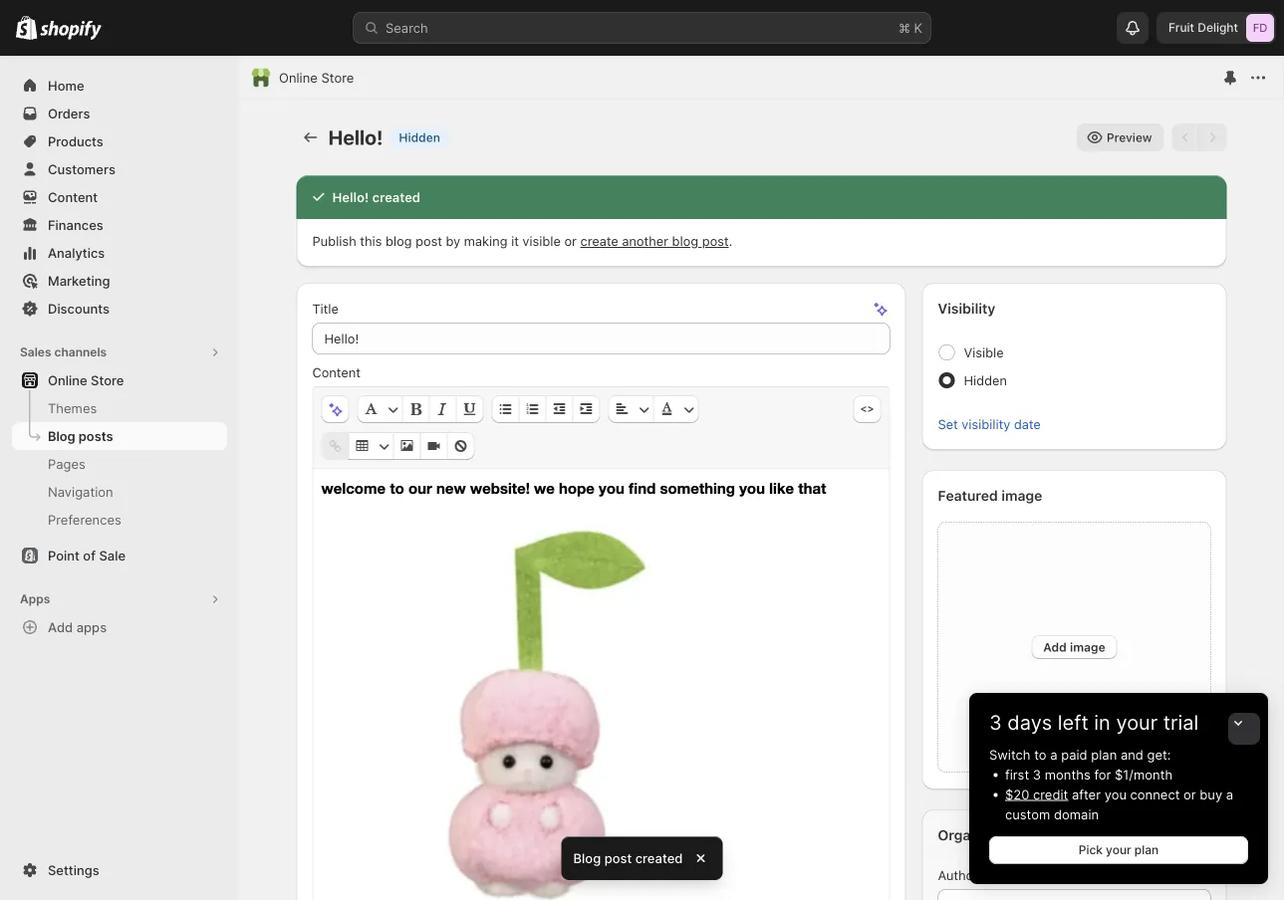 Task type: describe. For each thing, give the bounding box(es) containing it.
shopify image
[[16, 16, 37, 40]]

after
[[1072, 787, 1101, 803]]

sales channels
[[20, 345, 107, 360]]

point
[[48, 548, 80, 563]]

products
[[48, 134, 103, 149]]

and
[[1121, 747, 1144, 763]]

customers link
[[12, 155, 227, 183]]

connect
[[1130, 787, 1180, 803]]

0 horizontal spatial online store link
[[12, 367, 227, 395]]

pages
[[48, 456, 86, 472]]

switch
[[989, 747, 1031, 763]]

settings
[[48, 863, 99, 878]]

pages link
[[12, 450, 227, 478]]

sales channels button
[[12, 339, 227, 367]]

domain
[[1054, 807, 1099, 822]]

add
[[48, 620, 73, 635]]

0 vertical spatial a
[[1050, 747, 1058, 763]]

add apps
[[48, 620, 107, 635]]

settings link
[[12, 857, 227, 885]]

⌘ k
[[899, 20, 923, 35]]

blog for blog post created
[[573, 851, 601, 866]]

3 days left in your trial
[[989, 711, 1199, 735]]

fruit delight image
[[1246, 14, 1274, 42]]

1 horizontal spatial online
[[279, 70, 318, 85]]

your inside 3 days left in your trial dropdown button
[[1116, 711, 1158, 735]]

0 horizontal spatial plan
[[1091, 747, 1117, 763]]

marketing
[[48, 273, 110, 288]]

products link
[[12, 128, 227, 155]]

you
[[1105, 787, 1127, 803]]

point of sale
[[48, 548, 126, 563]]

discounts link
[[12, 295, 227, 323]]

to
[[1034, 747, 1047, 763]]

$20 credit
[[1005, 787, 1068, 803]]

of
[[83, 548, 96, 563]]

orders
[[48, 106, 90, 121]]

after you connect or buy a custom domain
[[1005, 787, 1234, 822]]

preferences link
[[12, 506, 227, 534]]

add apps button
[[12, 614, 227, 642]]

sale
[[99, 548, 126, 563]]

navigation link
[[12, 478, 227, 506]]

1 vertical spatial plan
[[1135, 843, 1159, 858]]

3 days left in your trial button
[[969, 693, 1268, 735]]

left
[[1058, 711, 1089, 735]]

first
[[1005, 767, 1029, 783]]

k
[[914, 20, 923, 35]]

3 inside dropdown button
[[989, 711, 1002, 735]]

0 horizontal spatial online
[[48, 373, 87, 388]]

fruit delight
[[1169, 20, 1238, 35]]

created
[[635, 851, 683, 866]]

blog post created
[[573, 851, 683, 866]]

days
[[1008, 711, 1052, 735]]

$1/month
[[1115, 767, 1173, 783]]

0 vertical spatial online store link
[[279, 68, 354, 88]]

your inside pick your plan link
[[1106, 843, 1131, 858]]

sales
[[20, 345, 51, 360]]

themes
[[48, 401, 97, 416]]

1 vertical spatial store
[[91, 373, 124, 388]]

finances
[[48, 217, 103, 233]]

blog for blog posts
[[48, 428, 75, 444]]

get:
[[1147, 747, 1171, 763]]

online store image
[[251, 68, 271, 88]]



Task type: locate. For each thing, give the bounding box(es) containing it.
blog up the pages
[[48, 428, 75, 444]]

a right buy
[[1226, 787, 1234, 803]]

0 horizontal spatial store
[[91, 373, 124, 388]]

blog
[[48, 428, 75, 444], [573, 851, 601, 866]]

your
[[1116, 711, 1158, 735], [1106, 843, 1131, 858]]

$20 credit link
[[1005, 787, 1068, 803]]

analytics link
[[12, 239, 227, 267]]

finances link
[[12, 211, 227, 239]]

online store link down channels
[[12, 367, 227, 395]]

credit
[[1033, 787, 1068, 803]]

blog left post
[[573, 851, 601, 866]]

or
[[1184, 787, 1196, 803]]

navigation
[[48, 484, 113, 500]]

customers
[[48, 161, 116, 177]]

point of sale button
[[0, 542, 239, 570]]

1 horizontal spatial plan
[[1135, 843, 1159, 858]]

post
[[604, 851, 632, 866]]

paid
[[1061, 747, 1088, 763]]

a right to
[[1050, 747, 1058, 763]]

delight
[[1198, 20, 1238, 35]]

online store down channels
[[48, 373, 124, 388]]

your right pick
[[1106, 843, 1131, 858]]

online right online store "image"
[[279, 70, 318, 85]]

0 vertical spatial 3
[[989, 711, 1002, 735]]

pick
[[1079, 843, 1103, 858]]

apps button
[[12, 586, 227, 614]]

themes link
[[12, 395, 227, 422]]

fruit
[[1169, 20, 1195, 35]]

store right online store "image"
[[321, 70, 354, 85]]

0 vertical spatial online
[[279, 70, 318, 85]]

analytics
[[48, 245, 105, 261]]

blog posts
[[48, 428, 113, 444]]

0 vertical spatial plan
[[1091, 747, 1117, 763]]

in
[[1094, 711, 1111, 735]]

buy
[[1200, 787, 1223, 803]]

1 vertical spatial online store
[[48, 373, 124, 388]]

blog posts link
[[12, 422, 227, 450]]

switch to a paid plan and get:
[[989, 747, 1171, 763]]

1 vertical spatial 3
[[1033, 767, 1041, 783]]

online store right online store "image"
[[279, 70, 354, 85]]

⌘
[[899, 20, 910, 35]]

online store link right online store "image"
[[279, 68, 354, 88]]

plan up 'for'
[[1091, 747, 1117, 763]]

a inside after you connect or buy a custom domain
[[1226, 787, 1234, 803]]

1 horizontal spatial online store link
[[279, 68, 354, 88]]

3 right first
[[1033, 767, 1041, 783]]

online store link
[[279, 68, 354, 88], [12, 367, 227, 395]]

trial
[[1163, 711, 1199, 735]]

0 vertical spatial blog
[[48, 428, 75, 444]]

online down 'sales channels'
[[48, 373, 87, 388]]

content
[[48, 189, 98, 205]]

1 vertical spatial a
[[1226, 787, 1234, 803]]

search
[[386, 20, 428, 35]]

your up and
[[1116, 711, 1158, 735]]

$20
[[1005, 787, 1029, 803]]

online
[[279, 70, 318, 85], [48, 373, 87, 388]]

1 horizontal spatial 3
[[1033, 767, 1041, 783]]

apps
[[76, 620, 107, 635]]

home link
[[12, 72, 227, 100]]

store
[[321, 70, 354, 85], [91, 373, 124, 388]]

3 left days
[[989, 711, 1002, 735]]

1 horizontal spatial a
[[1226, 787, 1234, 803]]

shopify image
[[40, 20, 102, 40]]

orders link
[[12, 100, 227, 128]]

home
[[48, 78, 84, 93]]

3
[[989, 711, 1002, 735], [1033, 767, 1041, 783]]

channels
[[54, 345, 107, 360]]

pick your plan
[[1079, 843, 1159, 858]]

content link
[[12, 183, 227, 211]]

apps
[[20, 592, 50, 607]]

1 vertical spatial online
[[48, 373, 87, 388]]

first 3 months for $1/month
[[1005, 767, 1173, 783]]

0 vertical spatial your
[[1116, 711, 1158, 735]]

for
[[1094, 767, 1111, 783]]

0 vertical spatial store
[[321, 70, 354, 85]]

1 vertical spatial online store link
[[12, 367, 227, 395]]

discounts
[[48, 301, 110, 316]]

online store
[[279, 70, 354, 85], [48, 373, 124, 388]]

0 horizontal spatial online store
[[48, 373, 124, 388]]

pick your plan link
[[989, 837, 1248, 865]]

plan
[[1091, 747, 1117, 763], [1135, 843, 1159, 858]]

preferences
[[48, 512, 121, 528]]

0 horizontal spatial blog
[[48, 428, 75, 444]]

1 vertical spatial blog
[[573, 851, 601, 866]]

point of sale link
[[12, 542, 227, 570]]

1 horizontal spatial blog
[[573, 851, 601, 866]]

marketing link
[[12, 267, 227, 295]]

0 horizontal spatial a
[[1050, 747, 1058, 763]]

plan down after you connect or buy a custom domain
[[1135, 843, 1159, 858]]

store down sales channels button
[[91, 373, 124, 388]]

1 horizontal spatial store
[[321, 70, 354, 85]]

custom
[[1005, 807, 1050, 822]]

1 vertical spatial your
[[1106, 843, 1131, 858]]

3 days left in your trial element
[[969, 745, 1268, 885]]

0 vertical spatial online store
[[279, 70, 354, 85]]

posts
[[78, 428, 113, 444]]

months
[[1045, 767, 1091, 783]]

a
[[1050, 747, 1058, 763], [1226, 787, 1234, 803]]

0 horizontal spatial 3
[[989, 711, 1002, 735]]

1 horizontal spatial online store
[[279, 70, 354, 85]]



Task type: vqa. For each thing, say whether or not it's contained in the screenshot.
Customers link at the left of the page
yes



